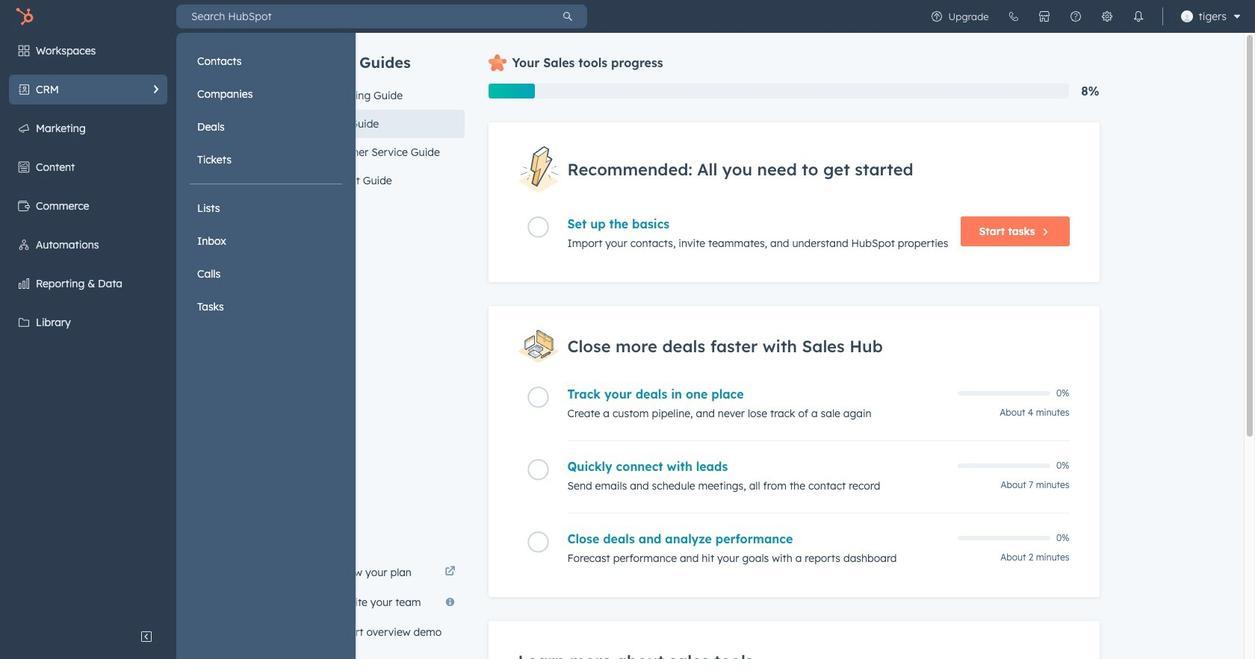 Task type: describe. For each thing, give the bounding box(es) containing it.
notifications image
[[1132, 10, 1144, 22]]

1 link opens in a new window image from the top
[[445, 564, 455, 582]]

help image
[[1070, 10, 1082, 22]]

user guides element
[[312, 33, 464, 195]]

marketplaces image
[[1038, 10, 1050, 22]]

2 link opens in a new window image from the top
[[445, 567, 455, 578]]



Task type: locate. For each thing, give the bounding box(es) containing it.
Search HubSpot search field
[[176, 4, 548, 28]]

progress bar
[[488, 84, 535, 99]]

howard n/a image
[[1181, 10, 1193, 22]]

settings image
[[1101, 10, 1113, 22]]

link opens in a new window image
[[445, 564, 455, 582], [445, 567, 455, 578]]

menu
[[921, 0, 1246, 33], [0, 33, 356, 660], [190, 46, 342, 322]]



Task type: vqa. For each thing, say whether or not it's contained in the screenshot.
top Create dashboard
no



